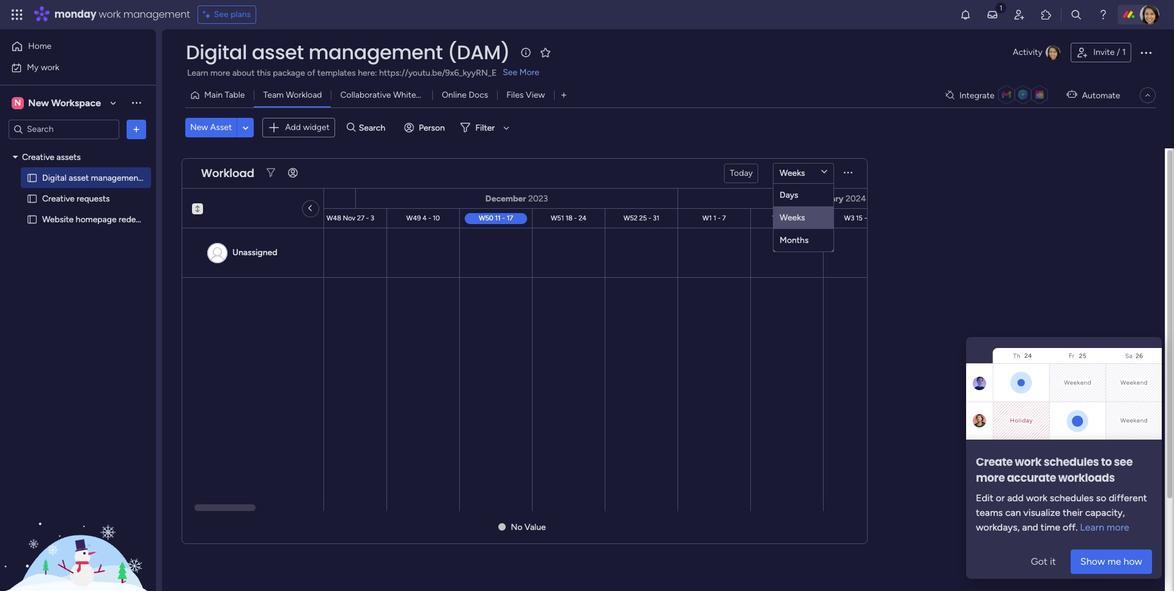 Task type: describe. For each thing, give the bounding box(es) containing it.
website homepage redesign
[[42, 214, 152, 225]]

Digital asset management (DAM) field
[[183, 39, 513, 66]]

management inside list box
[[91, 173, 141, 183]]

see more link
[[502, 67, 540, 79]]

show
[[1080, 556, 1105, 568]]

schedules inside the create work schedules to see more accurate workloads
[[1044, 455, 1099, 470]]

more for learn more
[[1107, 522, 1129, 534]]

main
[[204, 90, 223, 100]]

search everything image
[[1070, 9, 1082, 21]]

redesign
[[119, 214, 152, 225]]

plans
[[231, 9, 251, 20]]

value
[[524, 522, 546, 533]]

public board image
[[26, 172, 38, 184]]

workspace
[[51, 97, 101, 109]]

edit or add work schedules so different teams can visualize their capacity, workdays, and time off.
[[976, 493, 1147, 534]]

team workload
[[263, 90, 322, 100]]

see plans
[[214, 9, 251, 20]]

0 horizontal spatial workload
[[201, 166, 254, 181]]

Search in workspace field
[[26, 122, 102, 136]]

- for w46   13 - 19
[[211, 214, 214, 222]]

w2   8 - 14
[[772, 214, 801, 222]]

1 weeks from the top
[[780, 168, 805, 178]]

templates
[[317, 68, 356, 78]]

angle right image
[[309, 203, 312, 214]]

2023
[[528, 193, 548, 204]]

learn more link
[[1078, 522, 1129, 534]]

activity button
[[1008, 43, 1066, 62]]

learn for learn more
[[1080, 522, 1104, 534]]

add
[[285, 122, 301, 133]]

invite members image
[[1013, 9, 1025, 21]]

w50
[[479, 214, 493, 222]]

more inside the create work schedules to see more accurate workloads
[[976, 471, 1005, 486]]

1 horizontal spatial options image
[[1139, 45, 1153, 60]]

new asset
[[190, 122, 232, 133]]

w51   18 - 24
[[551, 214, 587, 222]]

filter button
[[456, 118, 514, 138]]

january 2024
[[812, 193, 866, 204]]

w49   4 - 10
[[406, 214, 440, 222]]

0 horizontal spatial 1
[[713, 214, 716, 222]]

11
[[495, 214, 501, 222]]

workload inside button
[[286, 90, 322, 100]]

w49
[[406, 214, 421, 222]]

25
[[639, 214, 647, 222]]

w1   1 - 7
[[702, 214, 726, 222]]

arrow down image
[[499, 121, 514, 135]]

- for w3   15 - 21
[[864, 214, 867, 222]]

workspace options image
[[130, 97, 142, 109]]

package
[[273, 68, 305, 78]]

online docs button
[[433, 86, 497, 105]]

lottie animation element
[[0, 468, 156, 592]]

learn for learn more about this package of templates here: https://youtu.be/9x6_kyyrn_e see more
[[187, 68, 208, 78]]

today button
[[724, 164, 758, 183]]

caret down image
[[13, 153, 18, 161]]

activity
[[1013, 47, 1043, 57]]

w46
[[187, 214, 202, 222]]

public board image for creative requests
[[26, 193, 38, 205]]

new asset button
[[185, 118, 237, 138]]

option inside list box
[[0, 146, 156, 149]]

v2 collapse down image
[[192, 203, 203, 211]]

or
[[996, 493, 1005, 504]]

Search field
[[356, 119, 392, 137]]

it
[[1050, 556, 1056, 568]]

learn more
[[1078, 522, 1129, 534]]

here:
[[358, 68, 377, 78]]

digital asset management (dam) inside list box
[[42, 173, 169, 183]]

whiteboard
[[393, 90, 438, 100]]

off.
[[1063, 522, 1078, 534]]

14
[[795, 214, 801, 222]]

select product image
[[11, 9, 23, 21]]

31
[[653, 214, 659, 222]]

w48   nov 27 - 3
[[326, 214, 374, 222]]

website
[[42, 214, 74, 225]]

schedules inside edit or add work schedules so different teams can visualize their capacity, workdays, and time off.
[[1050, 493, 1094, 504]]

w52
[[623, 214, 638, 222]]

files view
[[506, 90, 545, 100]]

inbox image
[[986, 9, 999, 21]]

my work button
[[7, 58, 131, 77]]

add view image
[[561, 91, 566, 100]]

can
[[1005, 508, 1021, 519]]

invite
[[1093, 47, 1115, 57]]

collaborative whiteboard button
[[331, 86, 438, 105]]

no value
[[511, 522, 546, 533]]

w51
[[551, 214, 564, 222]]

team
[[263, 90, 284, 100]]

to
[[1101, 455, 1112, 470]]

unassigned
[[232, 247, 277, 258]]

0 horizontal spatial options image
[[130, 123, 142, 135]]

- for w2   8 - 14
[[790, 214, 793, 222]]

1 vertical spatial management
[[308, 39, 443, 66]]

- for w49   4 - 10
[[428, 214, 431, 222]]

7
[[722, 214, 726, 222]]

see
[[1114, 455, 1133, 470]]

so
[[1096, 493, 1106, 504]]

work for monday
[[99, 7, 121, 21]]

w1
[[702, 214, 712, 222]]

automate
[[1082, 90, 1120, 101]]

workspace image
[[12, 96, 24, 110]]

docs
[[469, 90, 488, 100]]

november
[[168, 193, 209, 204]]

0 vertical spatial management
[[123, 7, 190, 21]]

21
[[869, 214, 875, 222]]

w50   11 - 17
[[479, 214, 513, 222]]

teams
[[976, 508, 1003, 519]]

w48
[[326, 214, 341, 222]]

show me how button
[[1071, 550, 1152, 575]]

work for my
[[41, 62, 59, 72]]

n
[[14, 98, 21, 108]]

creative for creative requests
[[42, 194, 75, 204]]

public board image for website homepage redesign
[[26, 214, 38, 225]]

8
[[784, 214, 788, 222]]

1 inside invite / 1 button
[[1122, 47, 1126, 57]]

1 horizontal spatial digital asset management (dam)
[[186, 39, 510, 66]]

dapulse integrations image
[[945, 91, 954, 100]]

creative assets
[[22, 152, 81, 162]]

asset
[[210, 122, 232, 133]]

online
[[442, 90, 467, 100]]



Task type: locate. For each thing, give the bounding box(es) containing it.
7 - from the left
[[718, 214, 721, 222]]

work inside button
[[41, 62, 59, 72]]

public board image left website
[[26, 214, 38, 225]]

- for w50   11 - 17
[[502, 214, 505, 222]]

integrate
[[959, 90, 994, 101]]

more dots image
[[844, 169, 852, 178]]

1 horizontal spatial 1
[[1122, 47, 1126, 57]]

workload
[[286, 90, 322, 100], [201, 166, 254, 181]]

5 - from the left
[[574, 214, 577, 222]]

see inside learn more about this package of templates here: https://youtu.be/9x6_kyyrn_e see more
[[503, 67, 517, 78]]

0 vertical spatial (dam)
[[447, 39, 510, 66]]

list box
[[0, 144, 169, 395], [774, 184, 833, 252]]

1 vertical spatial asset
[[69, 173, 89, 183]]

main table
[[204, 90, 245, 100]]

0 vertical spatial digital asset management (dam)
[[186, 39, 510, 66]]

0 vertical spatial learn
[[187, 68, 208, 78]]

schedules up workloads
[[1044, 455, 1099, 470]]

requests
[[77, 194, 110, 204]]

files view button
[[497, 86, 554, 105]]

angle down image
[[243, 123, 249, 133]]

- right '8' at the right of page
[[790, 214, 793, 222]]

1 - from the left
[[211, 214, 214, 222]]

more inside learn more about this package of templates here: https://youtu.be/9x6_kyyrn_e see more
[[210, 68, 230, 78]]

december
[[485, 193, 526, 204]]

new workspace
[[28, 97, 101, 109]]

got it
[[1031, 556, 1056, 568]]

1 vertical spatial more
[[976, 471, 1005, 486]]

workspace selection element
[[12, 96, 103, 110]]

1 horizontal spatial (dam)
[[447, 39, 510, 66]]

1 vertical spatial digital
[[42, 173, 67, 183]]

learn up main
[[187, 68, 208, 78]]

homepage
[[76, 214, 117, 225]]

- right 18
[[574, 214, 577, 222]]

1 vertical spatial weeks
[[780, 212, 805, 223]]

person
[[419, 123, 445, 133]]

0 horizontal spatial (dam)
[[144, 173, 169, 183]]

1 vertical spatial learn
[[1080, 522, 1104, 534]]

learn more about this package of templates here: https://youtu.be/9x6_kyyrn_e see more
[[187, 67, 539, 78]]

1 vertical spatial schedules
[[1050, 493, 1094, 504]]

new inside workspace selection element
[[28, 97, 49, 109]]

learn inside learn more about this package of templates here: https://youtu.be/9x6_kyyrn_e see more
[[187, 68, 208, 78]]

options image right /
[[1139, 45, 1153, 60]]

1 horizontal spatial new
[[190, 122, 208, 133]]

(dam) up docs
[[447, 39, 510, 66]]

see left more
[[503, 67, 517, 78]]

create
[[976, 455, 1013, 470]]

creative for creative assets
[[22, 152, 54, 162]]

today
[[730, 168, 753, 178]]

- for w52   25 - 31
[[648, 214, 651, 222]]

james peterson image
[[1140, 5, 1159, 24]]

0 horizontal spatial more
[[210, 68, 230, 78]]

asset inside list box
[[69, 173, 89, 183]]

monday
[[54, 7, 96, 21]]

1 vertical spatial workload
[[201, 166, 254, 181]]

show me how
[[1080, 556, 1142, 568]]

more down create
[[976, 471, 1005, 486]]

0 vertical spatial options image
[[1139, 45, 1153, 60]]

2 horizontal spatial more
[[1107, 522, 1129, 534]]

this
[[257, 68, 271, 78]]

me
[[1107, 556, 1121, 568]]

collaborative
[[340, 90, 391, 100]]

v2 search image
[[347, 121, 356, 135]]

capacity,
[[1085, 508, 1125, 519]]

1 horizontal spatial workload
[[286, 90, 322, 100]]

0 vertical spatial more
[[210, 68, 230, 78]]

digital asset management (dam)
[[186, 39, 510, 66], [42, 173, 169, 183]]

- left "3"
[[366, 214, 369, 222]]

24
[[579, 214, 587, 222]]

2 weeks from the top
[[780, 212, 805, 223]]

1 vertical spatial 1
[[713, 214, 716, 222]]

help
[[1081, 561, 1102, 573]]

home button
[[7, 37, 131, 56]]

0 vertical spatial see
[[214, 9, 228, 20]]

0 vertical spatial 1
[[1122, 47, 1126, 57]]

1 horizontal spatial list box
[[774, 184, 833, 252]]

invite / 1
[[1093, 47, 1126, 57]]

v2 funnel image
[[267, 169, 275, 178]]

0 horizontal spatial digital
[[42, 173, 67, 183]]

january
[[812, 193, 844, 204]]

about
[[232, 68, 255, 78]]

v2 collapse up image
[[192, 203, 203, 211]]

digital asset management (dam) up requests
[[42, 173, 169, 183]]

1 horizontal spatial see
[[503, 67, 517, 78]]

w2
[[772, 214, 783, 222]]

widget
[[303, 122, 330, 133]]

public board image down public board image
[[26, 193, 38, 205]]

workload down of on the top of page
[[286, 90, 322, 100]]

more up the main table button
[[210, 68, 230, 78]]

digital
[[186, 39, 247, 66], [42, 173, 67, 183]]

their
[[1063, 508, 1083, 519]]

filter
[[475, 123, 495, 133]]

apps image
[[1040, 9, 1052, 21]]

weeks up months
[[780, 212, 805, 223]]

3 - from the left
[[428, 214, 431, 222]]

1 right /
[[1122, 47, 1126, 57]]

person button
[[399, 118, 452, 138]]

10
[[433, 214, 440, 222]]

see
[[214, 9, 228, 20], [503, 67, 517, 78]]

w3
[[844, 214, 854, 222]]

work up visualize in the bottom of the page
[[1026, 493, 1047, 504]]

creative up website
[[42, 194, 75, 204]]

digital down creative assets
[[42, 173, 67, 183]]

0 vertical spatial workload
[[286, 90, 322, 100]]

schedules up their
[[1050, 493, 1094, 504]]

learn
[[187, 68, 208, 78], [1080, 522, 1104, 534]]

1 image
[[995, 1, 1006, 14]]

1 vertical spatial (dam)
[[144, 173, 169, 183]]

view
[[526, 90, 545, 100]]

2 public board image from the top
[[26, 214, 38, 225]]

no
[[511, 522, 522, 533]]

digital inside list box
[[42, 173, 67, 183]]

1 horizontal spatial digital
[[186, 39, 247, 66]]

- right 13
[[211, 214, 214, 222]]

- for w1   1 - 7
[[718, 214, 721, 222]]

1 right w1
[[713, 214, 716, 222]]

work right monday at top left
[[99, 7, 121, 21]]

0 horizontal spatial learn
[[187, 68, 208, 78]]

None field
[[774, 164, 786, 183]]

learn down capacity,
[[1080, 522, 1104, 534]]

new inside button
[[190, 122, 208, 133]]

asset up "package"
[[252, 39, 304, 66]]

main table button
[[185, 86, 254, 105]]

digital up about
[[186, 39, 247, 66]]

0 vertical spatial creative
[[22, 152, 54, 162]]

notifications image
[[959, 9, 972, 21]]

option
[[0, 146, 156, 149]]

options image
[[1139, 45, 1153, 60], [130, 123, 142, 135]]

add widget button
[[262, 118, 335, 138]]

0 vertical spatial new
[[28, 97, 49, 109]]

see plans button
[[197, 6, 256, 24]]

0 vertical spatial digital
[[186, 39, 247, 66]]

autopilot image
[[1067, 87, 1077, 103]]

digital asset management (dam) up templates
[[186, 39, 510, 66]]

0 horizontal spatial asset
[[69, 173, 89, 183]]

collapse board header image
[[1143, 90, 1153, 100]]

asset up creative requests
[[69, 173, 89, 183]]

help image
[[1097, 9, 1109, 21]]

got
[[1031, 556, 1048, 568]]

1 vertical spatial digital asset management (dam)
[[42, 173, 169, 183]]

- right 11
[[502, 214, 505, 222]]

19
[[216, 214, 222, 222]]

0 vertical spatial public board image
[[26, 193, 38, 205]]

weeks inside list box
[[780, 212, 805, 223]]

work inside edit or add work schedules so different teams can visualize their capacity, workdays, and time off.
[[1026, 493, 1047, 504]]

0 horizontal spatial see
[[214, 9, 228, 20]]

time
[[1041, 522, 1060, 534]]

list box containing days
[[774, 184, 833, 252]]

show board description image
[[519, 46, 533, 59]]

work up accurate
[[1015, 455, 1042, 470]]

2 vertical spatial more
[[1107, 522, 1129, 534]]

help button
[[1070, 557, 1113, 577]]

0 horizontal spatial list box
[[0, 144, 169, 395]]

1 horizontal spatial more
[[976, 471, 1005, 486]]

table
[[225, 90, 245, 100]]

add
[[1007, 493, 1024, 504]]

different
[[1109, 493, 1147, 504]]

add to favorites image
[[539, 46, 552, 58]]

more
[[210, 68, 230, 78], [976, 471, 1005, 486], [1107, 522, 1129, 534]]

home
[[28, 41, 51, 51]]

/
[[1117, 47, 1120, 57]]

2 - from the left
[[366, 214, 369, 222]]

w52   25 - 31
[[623, 214, 659, 222]]

15
[[856, 214, 863, 222]]

0 vertical spatial asset
[[252, 39, 304, 66]]

creative
[[22, 152, 54, 162], [42, 194, 75, 204]]

1 vertical spatial options image
[[130, 123, 142, 135]]

- left 31
[[648, 214, 651, 222]]

- left 7 at right
[[718, 214, 721, 222]]

team workload button
[[254, 86, 331, 105]]

and
[[1022, 522, 1038, 534]]

18
[[566, 214, 572, 222]]

work for create
[[1015, 455, 1042, 470]]

6 - from the left
[[648, 214, 651, 222]]

options image down the workspace options image
[[130, 123, 142, 135]]

new for new asset
[[190, 122, 208, 133]]

lottie animation image
[[0, 468, 156, 592]]

1 vertical spatial public board image
[[26, 214, 38, 225]]

2024
[[846, 193, 866, 204]]

see inside button
[[214, 9, 228, 20]]

see left plans
[[214, 9, 228, 20]]

more down capacity,
[[1107, 522, 1129, 534]]

4 - from the left
[[502, 214, 505, 222]]

workloads
[[1058, 471, 1115, 486]]

1 horizontal spatial asset
[[252, 39, 304, 66]]

3
[[371, 214, 374, 222]]

8 - from the left
[[790, 214, 793, 222]]

new left asset
[[190, 122, 208, 133]]

more
[[519, 67, 539, 78]]

creative up public board image
[[22, 152, 54, 162]]

invite / 1 button
[[1071, 43, 1131, 62]]

27
[[357, 214, 364, 222]]

work inside the create work schedules to see more accurate workloads
[[1015, 455, 1042, 470]]

weeks up days
[[780, 168, 805, 178]]

- right 4 in the left top of the page
[[428, 214, 431, 222]]

how
[[1124, 556, 1142, 568]]

9 - from the left
[[864, 214, 867, 222]]

- for w51   18 - 24
[[574, 214, 577, 222]]

1 public board image from the top
[[26, 193, 38, 205]]

(dam) inside list box
[[144, 173, 169, 183]]

public board image
[[26, 193, 38, 205], [26, 214, 38, 225]]

0 horizontal spatial digital asset management (dam)
[[42, 173, 169, 183]]

asset
[[252, 39, 304, 66], [69, 173, 89, 183]]

1 horizontal spatial learn
[[1080, 522, 1104, 534]]

create work schedules to see more accurate workloads
[[976, 455, 1133, 486]]

new right n
[[28, 97, 49, 109]]

list box containing creative assets
[[0, 144, 169, 395]]

w46   13 - 19
[[187, 214, 222, 222]]

1 vertical spatial new
[[190, 122, 208, 133]]

work right my
[[41, 62, 59, 72]]

workload left v2 funnel image on the left of page
[[201, 166, 254, 181]]

- left 21
[[864, 214, 867, 222]]

files
[[506, 90, 524, 100]]

new for new workspace
[[28, 97, 49, 109]]

creative requests
[[42, 194, 110, 204]]

1 vertical spatial see
[[503, 67, 517, 78]]

0 vertical spatial schedules
[[1044, 455, 1099, 470]]

0 vertical spatial weeks
[[780, 168, 805, 178]]

more for learn more about this package of templates here: https://youtu.be/9x6_kyyrn_e see more
[[210, 68, 230, 78]]

visualize
[[1023, 508, 1060, 519]]

2 vertical spatial management
[[91, 173, 141, 183]]

0 horizontal spatial new
[[28, 97, 49, 109]]

-
[[211, 214, 214, 222], [366, 214, 369, 222], [428, 214, 431, 222], [502, 214, 505, 222], [574, 214, 577, 222], [648, 214, 651, 222], [718, 214, 721, 222], [790, 214, 793, 222], [864, 214, 867, 222]]

1 vertical spatial creative
[[42, 194, 75, 204]]

(dam) up november
[[144, 173, 169, 183]]

got it button
[[1021, 550, 1066, 575]]



Task type: vqa. For each thing, say whether or not it's contained in the screenshot.
Filter popup button
yes



